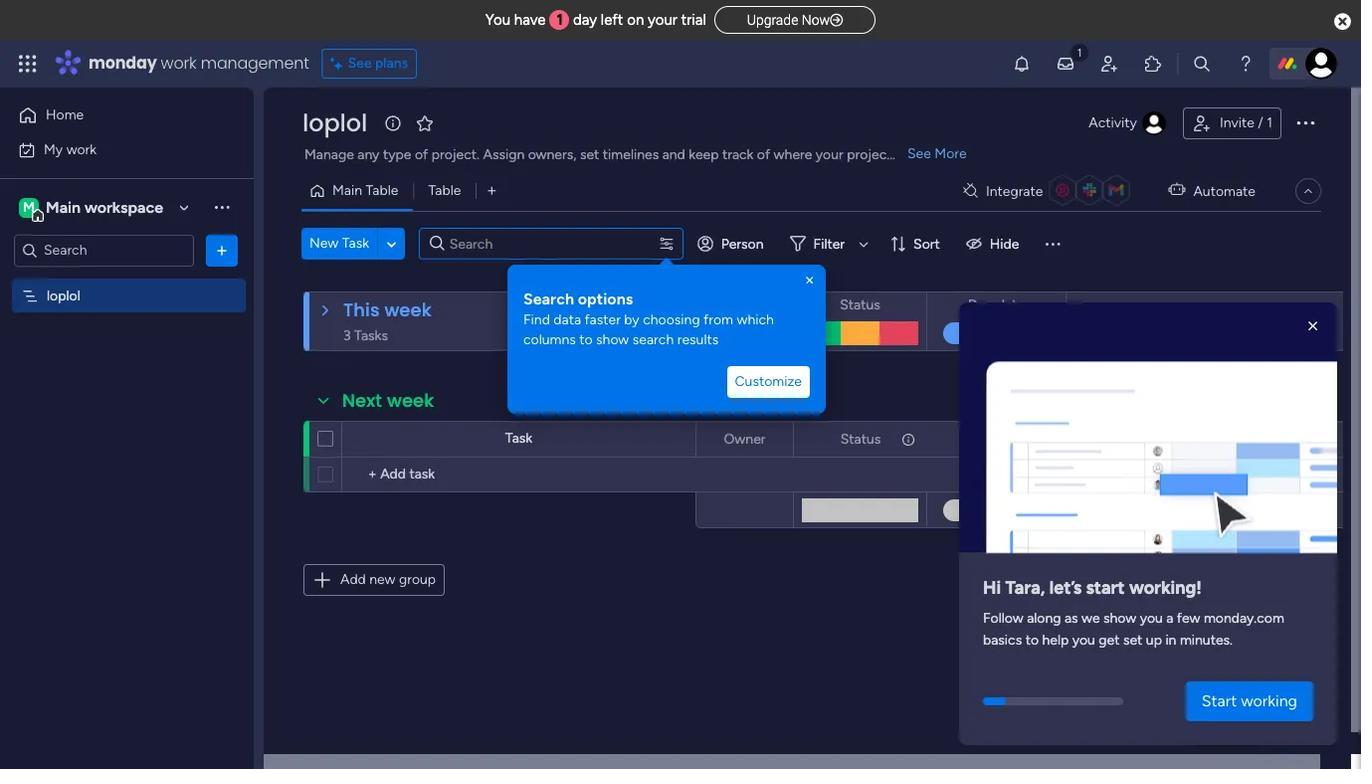 Task type: vqa. For each thing, say whether or not it's contained in the screenshot.
feed
no



Task type: locate. For each thing, give the bounding box(es) containing it.
option
[[0, 278, 254, 282]]

few
[[1177, 610, 1200, 627]]

see more
[[907, 145, 967, 162]]

search options find data faster by choosing from which columns to show search results
[[523, 290, 777, 348]]

1 for have
[[557, 11, 563, 29]]

task right new
[[342, 235, 369, 252]]

options
[[578, 290, 633, 308]]

0 horizontal spatial column information image
[[900, 431, 916, 447]]

1 vertical spatial 1
[[1267, 114, 1273, 131]]

0 vertical spatial you
[[1140, 610, 1163, 627]]

1 left day
[[557, 11, 563, 29]]

see plans
[[348, 55, 408, 72]]

task up the + add task text box
[[505, 430, 532, 447]]

set right owners,
[[580, 146, 599, 163]]

0 vertical spatial due date
[[968, 297, 1025, 313]]

any
[[357, 146, 380, 163]]

1 horizontal spatial set
[[1123, 632, 1143, 649]]

tara,
[[1005, 577, 1045, 599]]

add new group
[[340, 571, 436, 588]]

show inside follow along as we show you a few monday.com basics to help you get set up in minutes.
[[1103, 610, 1137, 627]]

a
[[1166, 610, 1174, 627]]

progress bar
[[983, 698, 1006, 705]]

set inside follow along as we show you a few monday.com basics to help you get set up in minutes.
[[1123, 632, 1143, 649]]

0 vertical spatial 1
[[557, 11, 563, 29]]

to down faster
[[579, 331, 593, 348]]

2 due date field from the top
[[963, 428, 1030, 450]]

work
[[161, 52, 197, 75], [66, 141, 97, 158]]

2 date from the top
[[997, 430, 1025, 447]]

2 of from the left
[[757, 146, 770, 163]]

1 horizontal spatial column information image
[[1039, 431, 1055, 447]]

upgrade now
[[747, 12, 830, 28]]

this week
[[343, 298, 432, 322]]

from
[[704, 311, 733, 328]]

to for along
[[1026, 632, 1039, 649]]

more
[[935, 145, 967, 162]]

due date
[[968, 297, 1025, 313], [968, 430, 1025, 447]]

we
[[1082, 610, 1100, 627]]

loplol inside list box
[[47, 287, 80, 304]]

see more link
[[905, 144, 969, 164]]

1 date from the top
[[997, 297, 1025, 313]]

date
[[997, 297, 1025, 313], [997, 430, 1025, 447]]

working!
[[1129, 577, 1202, 599]]

of
[[415, 146, 428, 163], [757, 146, 770, 163]]

2 due from the top
[[968, 430, 993, 447]]

timelines
[[603, 146, 659, 163]]

of right type
[[415, 146, 428, 163]]

1 horizontal spatial see
[[907, 145, 931, 162]]

1 vertical spatial due date
[[968, 430, 1025, 447]]

loplol up manage
[[302, 106, 367, 139]]

1 vertical spatial show
[[1103, 610, 1137, 627]]

angle down image
[[387, 236, 396, 251]]

project
[[847, 146, 892, 163]]

0 horizontal spatial show
[[596, 331, 629, 348]]

1 horizontal spatial you
[[1140, 610, 1163, 627]]

week inside field
[[384, 298, 432, 322]]

select product image
[[18, 54, 38, 74]]

to left "help"
[[1026, 632, 1039, 649]]

owners,
[[528, 146, 577, 163]]

main down manage
[[332, 182, 362, 199]]

have
[[514, 11, 546, 29]]

1 horizontal spatial loplol
[[302, 106, 367, 139]]

1 vertical spatial due
[[968, 430, 993, 447]]

1 horizontal spatial of
[[757, 146, 770, 163]]

along
[[1027, 610, 1061, 627]]

get
[[1099, 632, 1120, 649]]

now
[[802, 12, 830, 28]]

dapulse close image
[[1334, 12, 1351, 32]]

0 horizontal spatial you
[[1072, 632, 1095, 649]]

week for next week
[[387, 388, 434, 413]]

week
[[384, 298, 432, 322], [387, 388, 434, 413]]

main inside workspace selection element
[[46, 198, 81, 216]]

0 horizontal spatial your
[[648, 11, 677, 29]]

set
[[580, 146, 599, 163], [1123, 632, 1143, 649]]

0 horizontal spatial main
[[46, 198, 81, 216]]

table
[[366, 182, 398, 199], [428, 182, 461, 199]]

1 horizontal spatial main
[[332, 182, 362, 199]]

work right my on the top left of page
[[66, 141, 97, 158]]

2 status from the top
[[840, 430, 881, 447]]

week right next
[[387, 388, 434, 413]]

main inside main table button
[[332, 182, 362, 199]]

0 vertical spatial close image
[[802, 273, 818, 289]]

invite members image
[[1099, 54, 1119, 74]]

1 vertical spatial due date field
[[963, 428, 1030, 450]]

column information image
[[900, 431, 916, 447], [1039, 431, 1055, 447]]

m
[[23, 199, 35, 215]]

in
[[1166, 632, 1177, 649]]

show inside search options find data faster by choosing from which columns to show search results
[[596, 331, 629, 348]]

basics
[[983, 632, 1022, 649]]

1 horizontal spatial 1
[[1267, 114, 1273, 131]]

1 horizontal spatial task
[[505, 430, 532, 447]]

group
[[399, 571, 436, 588]]

dapulse rightstroke image
[[830, 13, 843, 28]]

week right this
[[384, 298, 432, 322]]

activity
[[1089, 114, 1137, 131]]

hide button
[[958, 228, 1031, 260]]

add new group button
[[303, 564, 445, 596]]

2 due date from the top
[[968, 430, 1025, 447]]

invite / 1 button
[[1183, 107, 1282, 139]]

1 vertical spatial task
[[505, 430, 532, 447]]

1 horizontal spatial your
[[816, 146, 844, 163]]

see plans button
[[321, 49, 417, 79]]

1 horizontal spatial close image
[[1303, 316, 1323, 336]]

workspace selection element
[[19, 196, 166, 221]]

week inside field
[[387, 388, 434, 413]]

upgrade
[[747, 12, 798, 28]]

to inside follow along as we show you a few monday.com basics to help you get set up in minutes.
[[1026, 632, 1039, 649]]

2 column information image from the left
[[1039, 431, 1055, 447]]

0 horizontal spatial work
[[66, 141, 97, 158]]

set left up
[[1123, 632, 1143, 649]]

0 vertical spatial week
[[384, 298, 432, 322]]

of right track
[[757, 146, 770, 163]]

upgrade now link
[[714, 6, 876, 34]]

table down "project."
[[428, 182, 461, 199]]

close image
[[802, 273, 818, 289], [1303, 316, 1323, 336]]

v2 search image
[[430, 233, 445, 255]]

0 vertical spatial date
[[997, 297, 1025, 313]]

see left more
[[907, 145, 931, 162]]

Status field
[[835, 295, 885, 316], [836, 428, 886, 450]]

task
[[342, 235, 369, 252], [505, 430, 532, 447]]

show up get
[[1103, 610, 1137, 627]]

next
[[342, 388, 382, 413]]

search
[[633, 331, 674, 348]]

1 vertical spatial close image
[[1303, 316, 1323, 336]]

0 vertical spatial loplol
[[302, 106, 367, 139]]

your right where
[[816, 146, 844, 163]]

0 vertical spatial due
[[968, 297, 993, 313]]

results
[[677, 331, 719, 348]]

table down the any
[[366, 182, 398, 199]]

you down we
[[1072, 632, 1095, 649]]

0 vertical spatial see
[[348, 55, 372, 72]]

and
[[662, 146, 685, 163]]

0 vertical spatial your
[[648, 11, 677, 29]]

1 vertical spatial loplol
[[47, 287, 80, 304]]

to inside search options find data faster by choosing from which columns to show search results
[[579, 331, 593, 348]]

1 vertical spatial set
[[1123, 632, 1143, 649]]

search options heading
[[523, 289, 810, 310]]

see for see more
[[907, 145, 931, 162]]

1 horizontal spatial table
[[428, 182, 461, 199]]

main for main workspace
[[46, 198, 81, 216]]

1 vertical spatial status field
[[836, 428, 886, 450]]

my work
[[44, 141, 97, 158]]

0 horizontal spatial table
[[366, 182, 398, 199]]

monday
[[89, 52, 157, 75]]

0 vertical spatial status
[[840, 297, 880, 313]]

0 horizontal spatial task
[[342, 235, 369, 252]]

loplol down search in workspace field
[[47, 287, 80, 304]]

your right on
[[648, 11, 677, 29]]

dapulse integrations image
[[963, 184, 978, 199]]

you left a
[[1140, 610, 1163, 627]]

0 vertical spatial set
[[580, 146, 599, 163]]

start
[[1202, 692, 1237, 710]]

/
[[1258, 114, 1263, 131]]

to
[[579, 331, 593, 348], [1026, 632, 1039, 649]]

which
[[737, 311, 774, 328]]

to for options
[[579, 331, 593, 348]]

work inside button
[[66, 141, 97, 158]]

0 vertical spatial task
[[342, 235, 369, 252]]

as
[[1065, 610, 1078, 627]]

assign
[[483, 146, 525, 163]]

0 vertical spatial show
[[596, 331, 629, 348]]

choosing
[[643, 311, 700, 328]]

you
[[1140, 610, 1163, 627], [1072, 632, 1095, 649]]

see left plans
[[348, 55, 372, 72]]

work right monday
[[161, 52, 197, 75]]

1 vertical spatial your
[[816, 146, 844, 163]]

0 vertical spatial to
[[579, 331, 593, 348]]

workspace image
[[19, 197, 39, 218]]

activity button
[[1081, 107, 1175, 139]]

due for 1st due date field from the bottom of the page
[[968, 430, 993, 447]]

1 vertical spatial status
[[840, 430, 881, 447]]

loplol
[[302, 106, 367, 139], [47, 287, 80, 304]]

manage any type of project. assign owners, set timelines and keep track of where your project stands.
[[304, 146, 940, 163]]

0 horizontal spatial see
[[348, 55, 372, 72]]

Next week field
[[337, 388, 439, 414]]

show
[[596, 331, 629, 348], [1103, 610, 1137, 627]]

0 vertical spatial status field
[[835, 295, 885, 316]]

1 due from the top
[[968, 297, 993, 313]]

1 due date from the top
[[968, 297, 1025, 313]]

1 vertical spatial week
[[387, 388, 434, 413]]

0 horizontal spatial close image
[[802, 273, 818, 289]]

1 horizontal spatial work
[[161, 52, 197, 75]]

0 horizontal spatial 1
[[557, 11, 563, 29]]

1 table from the left
[[366, 182, 398, 199]]

options image
[[1294, 110, 1317, 134]]

1 inside 'button'
[[1267, 114, 1273, 131]]

main right workspace icon
[[46, 198, 81, 216]]

inbox image
[[1056, 54, 1076, 74]]

1 right the /
[[1267, 114, 1273, 131]]

0 horizontal spatial loplol
[[47, 287, 80, 304]]

1 vertical spatial to
[[1026, 632, 1039, 649]]

1 horizontal spatial to
[[1026, 632, 1039, 649]]

0 horizontal spatial of
[[415, 146, 428, 163]]

0 vertical spatial due date field
[[963, 295, 1030, 316]]

home
[[46, 106, 84, 123]]

work for monday
[[161, 52, 197, 75]]

Due date field
[[963, 295, 1030, 316], [963, 428, 1030, 450]]

1 vertical spatial date
[[997, 430, 1025, 447]]

1 column information image from the left
[[900, 431, 916, 447]]

task inside new task button
[[342, 235, 369, 252]]

customize
[[735, 373, 802, 390]]

show down faster
[[596, 331, 629, 348]]

1 vertical spatial work
[[66, 141, 97, 158]]

1 vertical spatial see
[[907, 145, 931, 162]]

customize button
[[727, 366, 810, 398]]

0 horizontal spatial to
[[579, 331, 593, 348]]

see inside button
[[348, 55, 372, 72]]

on
[[627, 11, 644, 29]]

1 of from the left
[[415, 146, 428, 163]]

1 horizontal spatial show
[[1103, 610, 1137, 627]]

0 vertical spatial work
[[161, 52, 197, 75]]

type
[[383, 146, 411, 163]]



Task type: describe. For each thing, give the bounding box(es) containing it.
columns
[[523, 331, 576, 348]]

menu image
[[1043, 234, 1063, 254]]

my work button
[[12, 134, 214, 166]]

follow
[[983, 610, 1024, 627]]

arrow down image
[[852, 232, 876, 256]]

workspace options image
[[212, 197, 232, 217]]

2 status field from the top
[[836, 428, 886, 450]]

filter
[[813, 235, 845, 252]]

apps image
[[1143, 54, 1163, 74]]

main workspace
[[46, 198, 163, 216]]

new task
[[309, 235, 369, 252]]

options image
[[212, 240, 232, 260]]

manage
[[304, 146, 354, 163]]

main table
[[332, 182, 398, 199]]

data
[[554, 311, 581, 328]]

find
[[523, 311, 550, 328]]

person button
[[689, 228, 776, 260]]

integrate
[[986, 183, 1043, 199]]

hi
[[983, 577, 1001, 599]]

filter button
[[782, 228, 876, 260]]

Owner field
[[719, 428, 771, 450]]

trial
[[681, 11, 706, 29]]

Search in workspace field
[[42, 239, 166, 262]]

add to favorites image
[[415, 113, 435, 133]]

hi tara, let's start working!
[[983, 577, 1202, 599]]

add view image
[[488, 184, 496, 199]]

invite / 1
[[1220, 114, 1273, 131]]

collapse board header image
[[1300, 183, 1316, 199]]

you have 1 day left on your trial
[[485, 11, 706, 29]]

help image
[[1236, 54, 1256, 74]]

1 for /
[[1267, 114, 1273, 131]]

this
[[343, 298, 380, 322]]

table button
[[413, 175, 476, 207]]

track
[[722, 146, 754, 163]]

new task button
[[301, 228, 377, 260]]

notifications image
[[1012, 54, 1032, 74]]

2 table from the left
[[428, 182, 461, 199]]

1 vertical spatial you
[[1072, 632, 1095, 649]]

week for this week
[[384, 298, 432, 322]]

management
[[201, 52, 309, 75]]

1 image
[[1071, 41, 1089, 63]]

1 due date field from the top
[[963, 295, 1030, 316]]

search everything image
[[1192, 54, 1212, 74]]

Search field
[[445, 230, 607, 258]]

sort
[[914, 235, 940, 252]]

plans
[[375, 55, 408, 72]]

lottie animation element
[[959, 302, 1337, 560]]

automate
[[1193, 183, 1256, 199]]

tara schultz image
[[1305, 48, 1337, 80]]

lottie animation image
[[959, 310, 1337, 560]]

project.
[[431, 146, 480, 163]]

add
[[340, 571, 366, 588]]

start
[[1086, 577, 1125, 599]]

workspace
[[84, 198, 163, 216]]

help
[[1042, 632, 1069, 649]]

1 status from the top
[[840, 297, 880, 313]]

invite
[[1220, 114, 1255, 131]]

autopilot image
[[1169, 177, 1185, 203]]

start working button
[[1186, 682, 1313, 721]]

due for second due date field from the bottom
[[968, 297, 993, 313]]

help
[[1209, 719, 1245, 739]]

you
[[485, 11, 511, 29]]

owner
[[724, 430, 766, 447]]

stands.
[[896, 146, 940, 163]]

main table button
[[301, 175, 413, 207]]

let's
[[1049, 577, 1082, 599]]

follow along as we show you a few monday.com basics to help you get set up in minutes.
[[983, 610, 1284, 649]]

sort button
[[882, 228, 952, 260]]

loplol list box
[[0, 275, 254, 581]]

where
[[774, 146, 812, 163]]

next week
[[342, 388, 434, 413]]

+ Add task text field
[[352, 463, 687, 487]]

This week field
[[338, 298, 437, 323]]

start working
[[1202, 692, 1297, 710]]

working
[[1241, 692, 1297, 710]]

main for main table
[[332, 182, 362, 199]]

keep
[[689, 146, 719, 163]]

see for see plans
[[348, 55, 372, 72]]

loplol field
[[298, 106, 372, 139]]

left
[[601, 11, 623, 29]]

help button
[[1192, 712, 1262, 745]]

monday work management
[[89, 52, 309, 75]]

by
[[624, 311, 640, 328]]

0 horizontal spatial set
[[580, 146, 599, 163]]

faster
[[585, 311, 621, 328]]

minutes.
[[1180, 632, 1233, 649]]

search options image
[[658, 236, 674, 252]]

1 status field from the top
[[835, 295, 885, 316]]

day
[[573, 11, 597, 29]]

new
[[369, 571, 396, 588]]

new
[[309, 235, 339, 252]]

work for my
[[66, 141, 97, 158]]

person
[[721, 235, 764, 252]]

search
[[523, 290, 574, 308]]

show board description image
[[381, 113, 405, 133]]



